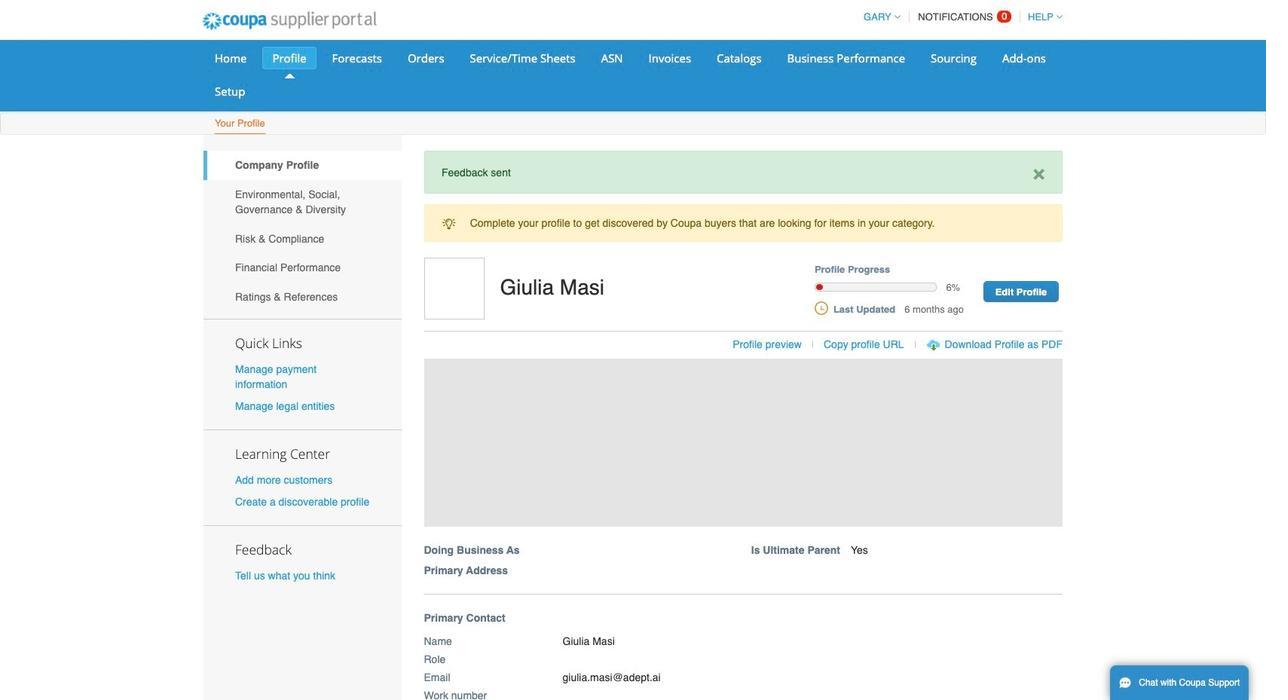 Task type: locate. For each thing, give the bounding box(es) containing it.
banner
[[419, 258, 1079, 595]]

navigation
[[857, 2, 1063, 32]]

coupa supplier portal image
[[192, 2, 386, 40]]

alert
[[424, 204, 1063, 242]]



Task type: describe. For each thing, give the bounding box(es) containing it.
giulia masi image
[[424, 258, 484, 320]]

background image
[[424, 359, 1063, 527]]



Task type: vqa. For each thing, say whether or not it's contained in the screenshot.
ASN
no



